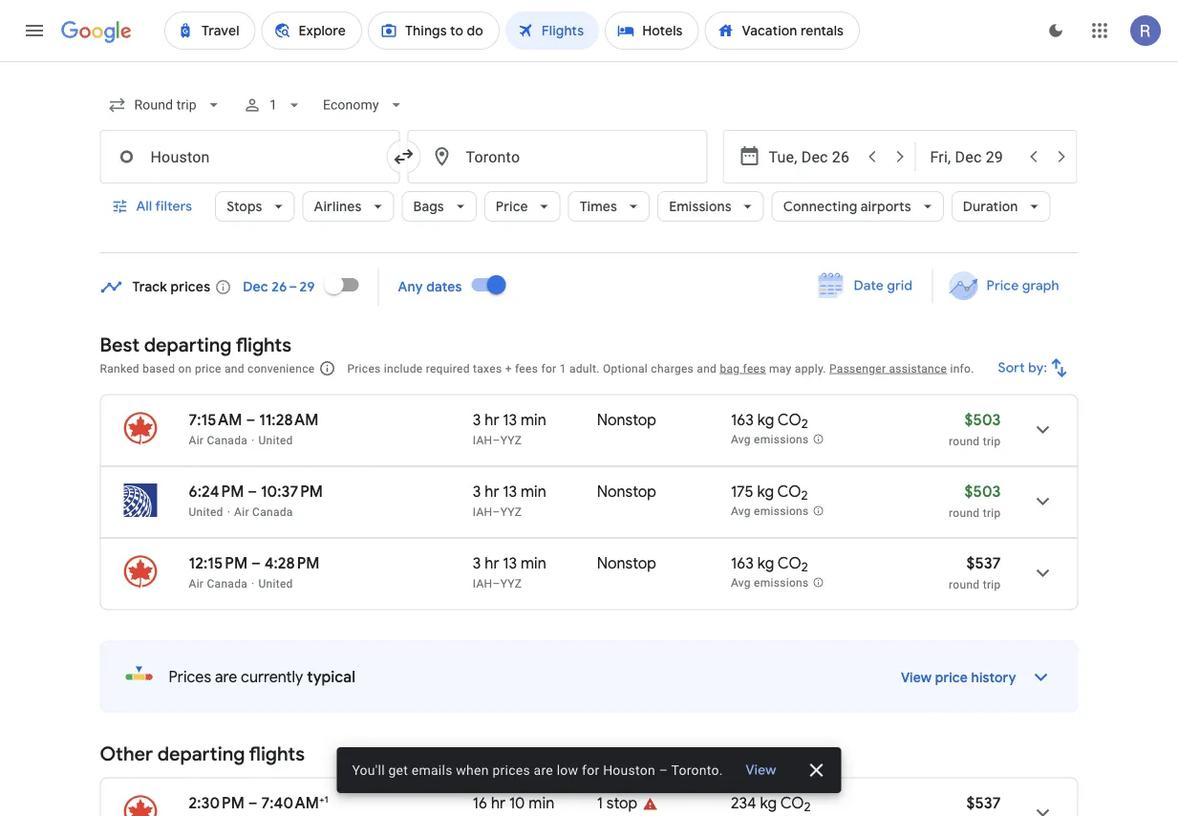 Task type: describe. For each thing, give the bounding box(es) containing it.
departing for other
[[158, 742, 245, 767]]

assistance
[[890, 362, 948, 375]]

view for view price history
[[902, 670, 933, 687]]

flights for other departing flights
[[249, 742, 305, 767]]

ranked
[[100, 362, 140, 375]]

537 US dollars text field
[[967, 794, 1002, 813]]

any
[[398, 279, 423, 296]]

dates
[[427, 279, 462, 296]]

by:
[[1029, 360, 1048, 377]]

hr for 7:15 am – 11:28 am
[[485, 410, 500, 430]]

iah for 11:28 am
[[473, 434, 493, 447]]

1 vertical spatial canada
[[252, 505, 293, 519]]

Arrival time: 11:28 AM. text field
[[259, 410, 319, 430]]

other departing flights
[[100, 742, 305, 767]]

Departure text field
[[769, 131, 857, 183]]

track
[[132, 279, 167, 296]]

1 vertical spatial air canada
[[234, 505, 293, 519]]

united for 12:15 pm
[[259, 577, 293, 590]]

for inside view status
[[582, 763, 600, 778]]

learn more about tracked prices image
[[214, 279, 232, 296]]

for inside "main content"
[[542, 362, 557, 375]]

hr for 12:15 pm – 4:28 pm
[[485, 554, 500, 573]]

flights for best departing flights
[[236, 333, 292, 357]]

bags button
[[402, 184, 477, 229]]

total duration 3 hr 13 min. element for 4:28 pm
[[473, 554, 597, 576]]

nonstop for 4:28 pm
[[597, 554, 657, 573]]

typical
[[307, 667, 356, 687]]

3 for 11:28 am
[[473, 410, 481, 430]]

flight details. leaves george bush intercontinental airport at 12:15 pm on tuesday, december 26 and arrives at toronto pearson international airport at 4:28 pm on tuesday, december 26. image
[[1021, 550, 1067, 596]]

you'll get emails when prices are low for houston – toronto.
[[352, 763, 723, 778]]

connecting airports button
[[772, 184, 945, 229]]

apply.
[[795, 362, 827, 375]]

main content containing best departing flights
[[100, 262, 1079, 817]]

may
[[770, 362, 792, 375]]

Departure time: 12:15 PM. text field
[[189, 554, 248, 573]]

Arrival time: 7:40 AM on  Wednesday, December 27. text field
[[261, 794, 329, 813]]

emissions for 11:28 am
[[754, 433, 809, 447]]

163 kg co 2 for $503
[[731, 410, 809, 432]]

1 horizontal spatial +
[[505, 362, 512, 375]]

kg for 4:28 pm
[[758, 554, 775, 573]]

other
[[100, 742, 153, 767]]

charges
[[651, 362, 694, 375]]

1 stop flight. element
[[597, 794, 638, 816]]

3 for 4:28 pm
[[473, 554, 481, 573]]

 image inside "main content"
[[227, 505, 231, 519]]

2 and from the left
[[697, 362, 717, 375]]

emissions for 4:28 pm
[[754, 577, 809, 590]]

round for 10:37 pm
[[950, 506, 980, 520]]

1 stop
[[597, 794, 638, 813]]

co for 6:24 pm – 10:37 pm
[[778, 482, 802, 502]]

1 vertical spatial united
[[189, 505, 223, 519]]

dec
[[243, 279, 269, 296]]

16
[[473, 794, 488, 813]]

price graph button
[[937, 269, 1075, 303]]

graph
[[1023, 277, 1060, 295]]

air canada for 12:15 pm
[[189, 577, 248, 590]]

leaves george bush intercontinental airport at 12:15 pm on tuesday, december 26 and arrives at toronto pearson international airport at 4:28 pm on tuesday, december 26. element
[[189, 554, 320, 573]]

price button
[[485, 184, 561, 229]]

co inside 234 kg co 2
[[781, 794, 805, 813]]

emails
[[412, 763, 453, 778]]

are inside view status
[[534, 763, 554, 778]]

currently
[[241, 667, 303, 687]]

flight details. leaves george bush intercontinental airport at 6:24 pm on tuesday, december 26 and arrives at toronto pearson international airport at 10:37 pm on tuesday, december 26. image
[[1021, 479, 1067, 524]]

yyz for 10:37 pm
[[501, 505, 522, 519]]

13 for 6:24 pm – 10:37 pm
[[503, 482, 517, 502]]

7:15 am – 11:28 am
[[189, 410, 319, 430]]

all filters
[[136, 198, 192, 215]]

emissions button
[[658, 184, 765, 229]]

toronto.
[[672, 763, 723, 778]]

1 button
[[235, 82, 312, 128]]

price for price
[[496, 198, 529, 215]]

learn more about ranking image
[[319, 360, 336, 377]]

yyz for 4:28 pm
[[501, 577, 522, 590]]

175
[[731, 482, 754, 502]]

sort
[[999, 360, 1026, 377]]

view price history image
[[1019, 655, 1065, 700]]

$537 round trip
[[950, 554, 1002, 591]]

1 fees from the left
[[515, 362, 538, 375]]

based
[[143, 362, 175, 375]]

are inside "main content"
[[215, 667, 237, 687]]

1 vertical spatial air
[[234, 505, 249, 519]]

track prices
[[132, 279, 211, 296]]

flight details. leaves george bush intercontinental airport at 2:30 pm on tuesday, december 26 and arrives at toronto pearson international airport at 7:40 am on wednesday, december 27. image
[[1021, 790, 1067, 817]]

leaves george bush intercontinental airport at 2:30 pm on tuesday, december 26 and arrives at toronto pearson international airport at 7:40 am on wednesday, december 27. element
[[189, 794, 329, 813]]

price graph
[[987, 277, 1060, 295]]

12:15 pm
[[189, 554, 248, 573]]

all
[[136, 198, 152, 215]]

any dates
[[398, 279, 462, 296]]

bags
[[414, 198, 444, 215]]

duration
[[964, 198, 1019, 215]]

iah for 4:28 pm
[[473, 577, 493, 590]]

passenger
[[830, 362, 887, 375]]

$503 round trip for 175
[[950, 482, 1002, 520]]

2 for 12:15 pm – 4:28 pm
[[802, 560, 809, 576]]

163 for $503
[[731, 410, 754, 430]]

6:24 pm
[[189, 482, 244, 502]]

adult.
[[570, 362, 600, 375]]

leaves george bush intercontinental airport at 7:15 am on tuesday, december 26 and arrives at toronto pearson international airport at 11:28 am on tuesday, december 26. element
[[189, 410, 319, 430]]

airlines
[[314, 198, 362, 215]]

flight details. leaves george bush intercontinental airport at 7:15 am on tuesday, december 26 and arrives at toronto pearson international airport at 11:28 am on tuesday, december 26. image
[[1021, 407, 1067, 453]]

ranked based on price and convenience
[[100, 362, 315, 375]]

Departure time: 7:15 AM. text field
[[189, 410, 242, 430]]

all filters button
[[100, 184, 208, 229]]

when
[[456, 763, 489, 778]]

times button
[[569, 184, 650, 229]]

2 fees from the left
[[744, 362, 767, 375]]

min for 4:28 pm
[[521, 554, 547, 573]]

7:15 am
[[189, 410, 242, 430]]

convenience
[[248, 362, 315, 375]]

min for 11:28 am
[[521, 410, 547, 430]]

13 for 12:15 pm – 4:28 pm
[[503, 554, 517, 573]]

1 inside 2:30 pm – 7:40 am + 1
[[325, 794, 329, 806]]

trip for 10:37 pm
[[984, 506, 1002, 520]]

avg for 11:28 am
[[731, 433, 751, 447]]

537 US dollars text field
[[967, 554, 1002, 573]]

date grid
[[854, 277, 913, 295]]

16 hr 10 min
[[473, 794, 555, 813]]

required
[[426, 362, 470, 375]]

10
[[510, 794, 525, 813]]

best departing flights
[[100, 333, 292, 357]]

emissions for 10:37 pm
[[754, 505, 809, 518]]

total duration 16 hr 10 min. element
[[473, 794, 597, 816]]

10:37 pm
[[261, 482, 323, 502]]

175 kg co 2
[[731, 482, 809, 504]]

prices inside 'find the best price' region
[[171, 279, 211, 296]]

air for 7:15 am
[[189, 434, 204, 447]]

prices include required taxes + fees for 1 adult. optional charges and bag fees may apply. passenger assistance
[[347, 362, 948, 375]]

get
[[389, 763, 408, 778]]

taxes
[[473, 362, 502, 375]]

13 for 7:15 am – 11:28 am
[[503, 410, 517, 430]]

2:30 pm
[[189, 794, 245, 813]]

connecting
[[784, 198, 858, 215]]

houston
[[603, 763, 656, 778]]

kg for 11:28 am
[[758, 410, 775, 430]]

stops button
[[215, 184, 295, 229]]

view price history
[[902, 670, 1017, 687]]

best
[[100, 333, 140, 357]]



Task type: locate. For each thing, give the bounding box(es) containing it.
duration button
[[952, 184, 1051, 229]]

air canada for 7:15 am
[[189, 434, 248, 447]]

0 horizontal spatial view
[[746, 762, 777, 779]]

round for 11:28 am
[[950, 435, 980, 448]]

are left low
[[534, 763, 554, 778]]

$537 left flight details. leaves george bush intercontinental airport at 12:15 pm on tuesday, december 26 and arrives at toronto pearson international airport at 4:28 pm on tuesday, december 26. image
[[967, 554, 1002, 573]]

avg emissions for 4:28 pm
[[731, 577, 809, 590]]

2 vertical spatial iah
[[473, 577, 493, 590]]

for left adult.
[[542, 362, 557, 375]]

1 vertical spatial nonstop
[[597, 482, 657, 502]]

2 for 7:15 am – 11:28 am
[[802, 416, 809, 432]]

yyz
[[501, 434, 522, 447], [501, 505, 522, 519], [501, 577, 522, 590]]

1 nonstop from the top
[[597, 410, 657, 430]]

1 vertical spatial emissions
[[754, 505, 809, 518]]

2 vertical spatial nonstop flight. element
[[597, 554, 657, 576]]

airlines button
[[303, 184, 395, 229]]

trip down 537 us dollars text field
[[984, 578, 1002, 591]]

1 trip from the top
[[984, 435, 1002, 448]]

0 vertical spatial are
[[215, 667, 237, 687]]

0 vertical spatial 13
[[503, 410, 517, 430]]

2 nonstop flight. element from the top
[[597, 482, 657, 504]]

co down 175 kg co 2
[[778, 554, 802, 573]]

1 horizontal spatial and
[[697, 362, 717, 375]]

departing up 2:30 pm text box
[[158, 742, 245, 767]]

0 horizontal spatial and
[[225, 362, 245, 375]]

round
[[950, 435, 980, 448], [950, 506, 980, 520], [950, 578, 980, 591]]

$503 round trip up 537 us dollars text field
[[950, 482, 1002, 520]]

0 vertical spatial $503 round trip
[[950, 410, 1002, 448]]

26 – 29
[[272, 279, 315, 296]]

0 vertical spatial 3 hr 13 min iah – yyz
[[473, 410, 547, 447]]

flights up convenience
[[236, 333, 292, 357]]

2 163 from the top
[[731, 554, 754, 573]]

iah
[[473, 434, 493, 447], [473, 505, 493, 519], [473, 577, 493, 590]]

stop
[[607, 794, 638, 813]]

3 avg from the top
[[731, 577, 751, 590]]

+
[[505, 362, 512, 375], [319, 794, 325, 806]]

find the best price region
[[100, 262, 1079, 318]]

3 3 hr 13 min iah – yyz from the top
[[473, 554, 547, 590]]

503 US dollars text field
[[965, 410, 1002, 430]]

2 inside 234 kg co 2
[[805, 800, 812, 816]]

2 vertical spatial united
[[259, 577, 293, 590]]

price
[[496, 198, 529, 215], [987, 277, 1019, 295]]

2 vertical spatial total duration 3 hr 13 min. element
[[473, 554, 597, 576]]

canada
[[207, 434, 248, 447], [252, 505, 293, 519], [207, 577, 248, 590]]

stops
[[227, 198, 263, 215]]

0 vertical spatial nonstop flight. element
[[597, 410, 657, 433]]

2 $503 from the top
[[965, 482, 1002, 502]]

united down arrival time: 4:28 pm. text field
[[259, 577, 293, 590]]

2 3 from the top
[[473, 482, 481, 502]]

canada for 12:15 pm
[[207, 577, 248, 590]]

$503 round trip for 163
[[950, 410, 1002, 448]]

and left bag
[[697, 362, 717, 375]]

0 vertical spatial air
[[189, 434, 204, 447]]

prices up other departing flights
[[169, 667, 211, 687]]

1 vertical spatial yyz
[[501, 505, 522, 519]]

3 nonstop flight. element from the top
[[597, 554, 657, 576]]

0 vertical spatial iah
[[473, 434, 493, 447]]

min for 10:37 pm
[[521, 482, 547, 502]]

1 vertical spatial view
[[746, 762, 777, 779]]

air for 12:15 pm
[[189, 577, 204, 590]]

0 horizontal spatial for
[[542, 362, 557, 375]]

2 vertical spatial 3
[[473, 554, 481, 573]]

trip down $503 text box on the right bottom
[[984, 506, 1002, 520]]

2 right the 234
[[805, 800, 812, 816]]

prices are currently typical
[[169, 667, 356, 687]]

trip for 4:28 pm
[[984, 578, 1002, 591]]

price
[[195, 362, 222, 375], [936, 670, 969, 687]]

view inside button
[[746, 762, 777, 779]]

2 round from the top
[[950, 506, 980, 520]]

3 round from the top
[[950, 578, 980, 591]]

3 hr 13 min iah – yyz for 10:37 pm
[[473, 482, 547, 519]]

kg right the 234
[[761, 794, 778, 813]]

iah for 10:37 pm
[[473, 505, 493, 519]]

co right 175
[[778, 482, 802, 502]]

1 vertical spatial flights
[[249, 742, 305, 767]]

None text field
[[100, 130, 400, 184], [408, 130, 708, 184], [100, 130, 400, 184], [408, 130, 708, 184]]

view inside "main content"
[[902, 670, 933, 687]]

main content
[[100, 262, 1079, 817]]

trip
[[984, 435, 1002, 448], [984, 506, 1002, 520], [984, 578, 1002, 591]]

0 vertical spatial prices
[[171, 279, 211, 296]]

2 vertical spatial yyz
[[501, 577, 522, 590]]

0 horizontal spatial are
[[215, 667, 237, 687]]

1 $503 from the top
[[965, 410, 1002, 430]]

– inside view status
[[659, 763, 668, 778]]

Return text field
[[931, 131, 1019, 183]]

2 nonstop from the top
[[597, 482, 657, 502]]

are left currently
[[215, 667, 237, 687]]

kg right 175
[[758, 482, 775, 502]]

view button
[[731, 753, 792, 788]]

0 horizontal spatial price
[[496, 198, 529, 215]]

low
[[557, 763, 579, 778]]

Arrival time: 4:28 PM. text field
[[265, 554, 320, 573]]

departing for best
[[144, 333, 232, 357]]

1 vertical spatial $503 round trip
[[950, 482, 1002, 520]]

change appearance image
[[1034, 8, 1080, 54]]

hr
[[485, 410, 500, 430], [485, 482, 500, 502], [485, 554, 500, 573], [491, 794, 506, 813]]

total duration 3 hr 13 min. element for 10:37 pm
[[473, 482, 597, 504]]

kg inside 175 kg co 2
[[758, 482, 775, 502]]

0 vertical spatial nonstop
[[597, 410, 657, 430]]

canada down 12:15 pm text box
[[207, 577, 248, 590]]

3 total duration 3 hr 13 min. element from the top
[[473, 554, 597, 576]]

2 yyz from the top
[[501, 505, 522, 519]]

3 for 10:37 pm
[[473, 482, 481, 502]]

0 vertical spatial +
[[505, 362, 512, 375]]

1
[[269, 97, 277, 113], [560, 362, 567, 375], [325, 794, 329, 806], [597, 794, 603, 813]]

2:30 pm – 7:40 am + 1
[[189, 794, 329, 813]]

163 kg co 2 for $537
[[731, 554, 809, 576]]

and down "best departing flights"
[[225, 362, 245, 375]]

co inside 175 kg co 2
[[778, 482, 802, 502]]

1 and from the left
[[225, 362, 245, 375]]

+ inside 2:30 pm – 7:40 am + 1
[[319, 794, 325, 806]]

price inside button
[[987, 277, 1019, 295]]

503 US dollars text field
[[965, 482, 1002, 502]]

prices
[[171, 279, 211, 296], [493, 763, 531, 778]]

price inside popup button
[[496, 198, 529, 215]]

nonstop
[[597, 410, 657, 430], [597, 482, 657, 502], [597, 554, 657, 573]]

0 vertical spatial yyz
[[501, 434, 522, 447]]

0 vertical spatial departing
[[144, 333, 232, 357]]

1 horizontal spatial price
[[936, 670, 969, 687]]

leaves george bush intercontinental airport at 6:24 pm on tuesday, december 26 and arrives at toronto pearson international airport at 10:37 pm on tuesday, december 26. element
[[189, 482, 323, 502]]

0 vertical spatial price
[[195, 362, 222, 375]]

fees
[[515, 362, 538, 375], [744, 362, 767, 375]]

passenger assistance button
[[830, 362, 948, 375]]

1 3 hr 13 min iah – yyz from the top
[[473, 410, 547, 447]]

2 right 175
[[802, 488, 809, 504]]

6:24 pm – 10:37 pm
[[189, 482, 323, 502]]

1 avg emissions from the top
[[731, 433, 809, 447]]

1 iah from the top
[[473, 434, 493, 447]]

price left graph
[[987, 277, 1019, 295]]

 image
[[227, 505, 231, 519]]

bag fees button
[[720, 362, 767, 375]]

1 total duration 3 hr 13 min. element from the top
[[473, 410, 597, 433]]

2 vertical spatial trip
[[984, 578, 1002, 591]]

1 vertical spatial for
[[582, 763, 600, 778]]

swap origin and destination. image
[[393, 145, 415, 168]]

2 13 from the top
[[503, 482, 517, 502]]

kg down may
[[758, 410, 775, 430]]

1 vertical spatial total duration 3 hr 13 min. element
[[473, 482, 597, 504]]

united down the departure time: 6:24 pm. text field
[[189, 505, 223, 519]]

1 vertical spatial nonstop flight. element
[[597, 482, 657, 504]]

1 vertical spatial 163 kg co 2
[[731, 554, 809, 576]]

0 horizontal spatial prices
[[171, 279, 211, 296]]

None search field
[[100, 82, 1079, 253]]

co for 12:15 pm – 4:28 pm
[[778, 554, 802, 573]]

1 vertical spatial +
[[319, 794, 325, 806]]

kg down 175 kg co 2
[[758, 554, 775, 573]]

2 vertical spatial 13
[[503, 554, 517, 573]]

1 vertical spatial $537
[[967, 794, 1002, 813]]

air canada down leaves george bush intercontinental airport at 6:24 pm on tuesday, december 26 and arrives at toronto pearson international airport at 10:37 pm on tuesday, december 26. element
[[234, 505, 293, 519]]

nonstop flight. element for 10:37 pm
[[597, 482, 657, 504]]

1 163 from the top
[[731, 410, 754, 430]]

price left history
[[936, 670, 969, 687]]

0 vertical spatial round
[[950, 435, 980, 448]]

0 vertical spatial air canada
[[189, 434, 248, 447]]

sort by:
[[999, 360, 1048, 377]]

yyz for 11:28 am
[[501, 434, 522, 447]]

1 vertical spatial 3 hr 13 min iah – yyz
[[473, 482, 547, 519]]

date grid button
[[805, 269, 929, 303]]

13
[[503, 410, 517, 430], [503, 482, 517, 502], [503, 554, 517, 573]]

$503 down sort
[[965, 410, 1002, 430]]

1 $503 round trip from the top
[[950, 410, 1002, 448]]

price right bags popup button at the left top of the page
[[496, 198, 529, 215]]

prices for prices include required taxes + fees for 1 adult. optional charges and bag fees may apply. passenger assistance
[[347, 362, 381, 375]]

Departure time: 2:30 PM. text field
[[189, 794, 245, 813]]

0 horizontal spatial fees
[[515, 362, 538, 375]]

3 avg emissions from the top
[[731, 577, 809, 590]]

3 3 from the top
[[473, 554, 481, 573]]

3 yyz from the top
[[501, 577, 522, 590]]

trip inside the $537 round trip
[[984, 578, 1002, 591]]

2
[[802, 416, 809, 432], [802, 488, 809, 504], [802, 560, 809, 576], [805, 800, 812, 816]]

7:40 am
[[261, 794, 319, 813]]

round inside the $537 round trip
[[950, 578, 980, 591]]

none search field containing all filters
[[100, 82, 1079, 253]]

include
[[384, 362, 423, 375]]

air canada down 7:15 am
[[189, 434, 248, 447]]

1 vertical spatial prices
[[493, 763, 531, 778]]

1 vertical spatial departing
[[158, 742, 245, 767]]

0 vertical spatial view
[[902, 670, 933, 687]]

$503 left flight details. leaves george bush intercontinental airport at 6:24 pm on tuesday, december 26 and arrives at toronto pearson international airport at 10:37 pm on tuesday, december 26. image
[[965, 482, 1002, 502]]

united for 7:15 am
[[259, 434, 293, 447]]

1 vertical spatial avg
[[731, 505, 751, 518]]

flights up 7:40 am
[[249, 742, 305, 767]]

0 vertical spatial total duration 3 hr 13 min. element
[[473, 410, 597, 433]]

nonstop flight. element for 11:28 am
[[597, 410, 657, 433]]

163 kg co 2 down may
[[731, 410, 809, 432]]

avg for 4:28 pm
[[731, 577, 751, 590]]

0 horizontal spatial prices
[[169, 667, 211, 687]]

2 $503 round trip from the top
[[950, 482, 1002, 520]]

163 kg co 2 down 175 kg co 2
[[731, 554, 809, 576]]

0 vertical spatial united
[[259, 434, 293, 447]]

0 vertical spatial for
[[542, 362, 557, 375]]

163 down 175
[[731, 554, 754, 573]]

times
[[580, 198, 618, 215]]

emissions
[[669, 198, 732, 215]]

1 yyz from the top
[[501, 434, 522, 447]]

1 emissions from the top
[[754, 433, 809, 447]]

12:15 pm – 4:28 pm
[[189, 554, 320, 573]]

round down $503 text box on the right bottom
[[950, 506, 980, 520]]

prices up 16 hr 10 min
[[493, 763, 531, 778]]

2 vertical spatial avg
[[731, 577, 751, 590]]

0 vertical spatial 163 kg co 2
[[731, 410, 809, 432]]

163 down bag fees button
[[731, 410, 754, 430]]

hr inside "total duration 16 hr 10 min." element
[[491, 794, 506, 813]]

2 iah from the top
[[473, 505, 493, 519]]

air canada down 12:15 pm text box
[[189, 577, 248, 590]]

2 vertical spatial 3 hr 13 min iah – yyz
[[473, 554, 547, 590]]

1 13 from the top
[[503, 410, 517, 430]]

None field
[[100, 88, 231, 122], [315, 88, 414, 122], [100, 88, 231, 122], [315, 88, 414, 122]]

234
[[731, 794, 757, 813]]

$503 round trip
[[950, 410, 1002, 448], [950, 482, 1002, 520]]

canada down 7:15 am
[[207, 434, 248, 447]]

departing up on
[[144, 333, 232, 357]]

fees right taxes
[[515, 362, 538, 375]]

1 inside "popup button"
[[269, 97, 277, 113]]

0 vertical spatial avg
[[731, 433, 751, 447]]

1 vertical spatial trip
[[984, 506, 1002, 520]]

air down 7:15 am
[[189, 434, 204, 447]]

2 vertical spatial air
[[189, 577, 204, 590]]

1 horizontal spatial view
[[902, 670, 933, 687]]

co for 7:15 am – 11:28 am
[[778, 410, 802, 430]]

$503 for 175
[[965, 482, 1002, 502]]

co down view button
[[781, 794, 805, 813]]

234 kg co 2
[[731, 794, 812, 816]]

connecting airports
[[784, 198, 912, 215]]

nonstop for 10:37 pm
[[597, 482, 657, 502]]

0 vertical spatial 163
[[731, 410, 754, 430]]

3 iah from the top
[[473, 577, 493, 590]]

2 vertical spatial round
[[950, 578, 980, 591]]

total duration 3 hr 13 min. element for 11:28 am
[[473, 410, 597, 433]]

1 vertical spatial price
[[987, 277, 1019, 295]]

grid
[[888, 277, 913, 295]]

nonstop flight. element
[[597, 410, 657, 433], [597, 482, 657, 504], [597, 554, 657, 576]]

prices left learn more about tracked prices image
[[171, 279, 211, 296]]

2 emissions from the top
[[754, 505, 809, 518]]

0 horizontal spatial price
[[195, 362, 222, 375]]

for
[[542, 362, 557, 375], [582, 763, 600, 778]]

1 horizontal spatial are
[[534, 763, 554, 778]]

3 emissions from the top
[[754, 577, 809, 590]]

1 163 kg co 2 from the top
[[731, 410, 809, 432]]

1 vertical spatial price
[[936, 670, 969, 687]]

for right low
[[582, 763, 600, 778]]

$503
[[965, 410, 1002, 430], [965, 482, 1002, 502]]

0 vertical spatial prices
[[347, 362, 381, 375]]

2 vertical spatial avg emissions
[[731, 577, 809, 590]]

2 vertical spatial nonstop
[[597, 554, 657, 573]]

1 nonstop flight. element from the top
[[597, 410, 657, 433]]

2 inside 175 kg co 2
[[802, 488, 809, 504]]

view status
[[337, 748, 842, 794]]

$503 for 163
[[965, 410, 1002, 430]]

total duration 3 hr 13 min. element
[[473, 410, 597, 433], [473, 482, 597, 504], [473, 554, 597, 576]]

round down 537 us dollars text field
[[950, 578, 980, 591]]

2 163 kg co 2 from the top
[[731, 554, 809, 576]]

$537 for $537
[[967, 794, 1002, 813]]

round for 4:28 pm
[[950, 578, 980, 591]]

round down 503 us dollars text box
[[950, 435, 980, 448]]

2 for 6:24 pm – 10:37 pm
[[802, 488, 809, 504]]

2 total duration 3 hr 13 min. element from the top
[[473, 482, 597, 504]]

canada for 7:15 am
[[207, 434, 248, 447]]

2 vertical spatial air canada
[[189, 577, 248, 590]]

1 $537 from the top
[[967, 554, 1002, 573]]

1 vertical spatial avg emissions
[[731, 505, 809, 518]]

4:28 pm
[[265, 554, 320, 573]]

0 vertical spatial $503
[[965, 410, 1002, 430]]

0 horizontal spatial +
[[319, 794, 325, 806]]

163 for $537
[[731, 554, 754, 573]]

avg emissions for 11:28 am
[[731, 433, 809, 447]]

1 vertical spatial iah
[[473, 505, 493, 519]]

3 13 from the top
[[503, 554, 517, 573]]

1 vertical spatial $503
[[965, 482, 1002, 502]]

1 horizontal spatial prices
[[347, 362, 381, 375]]

fees right bag
[[744, 362, 767, 375]]

163 kg co 2
[[731, 410, 809, 432], [731, 554, 809, 576]]

air
[[189, 434, 204, 447], [234, 505, 249, 519], [189, 577, 204, 590]]

prices right learn more about ranking "icon"
[[347, 362, 381, 375]]

11:28 am
[[259, 410, 319, 430]]

on
[[178, 362, 192, 375]]

$537 left flight details. leaves george bush intercontinental airport at 2:30 pm on tuesday, december 26 and arrives at toronto pearson international airport at 7:40 am on wednesday, december 27. image
[[967, 794, 1002, 813]]

optional
[[603, 362, 648, 375]]

$537 for $537 round trip
[[967, 554, 1002, 573]]

price right on
[[195, 362, 222, 375]]

kg for 10:37 pm
[[758, 482, 775, 502]]

canada down leaves george bush intercontinental airport at 6:24 pm on tuesday, december 26 and arrives at toronto pearson international airport at 10:37 pm on tuesday, december 26. element
[[252, 505, 293, 519]]

are
[[215, 667, 237, 687], [534, 763, 554, 778]]

trip down 503 us dollars text box
[[984, 435, 1002, 448]]

kg inside 234 kg co 2
[[761, 794, 778, 813]]

1 3 from the top
[[473, 410, 481, 430]]

nonstop for 11:28 am
[[597, 410, 657, 430]]

0 vertical spatial price
[[496, 198, 529, 215]]

you'll
[[352, 763, 385, 778]]

hr for 6:24 pm – 10:37 pm
[[485, 482, 500, 502]]

2 vertical spatial canada
[[207, 577, 248, 590]]

and
[[225, 362, 245, 375], [697, 362, 717, 375]]

$503 round trip up $503 text box on the right bottom
[[950, 410, 1002, 448]]

avg for 10:37 pm
[[731, 505, 751, 518]]

view for view
[[746, 762, 777, 779]]

$537 inside the $537 round trip
[[967, 554, 1002, 573]]

3 nonstop from the top
[[597, 554, 657, 573]]

prices for prices are currently typical
[[169, 667, 211, 687]]

view left history
[[902, 670, 933, 687]]

filters
[[155, 198, 192, 215]]

1 horizontal spatial price
[[987, 277, 1019, 295]]

2 vertical spatial emissions
[[754, 577, 809, 590]]

1 horizontal spatial fees
[[744, 362, 767, 375]]

dec 26 – 29
[[243, 279, 315, 296]]

avg emissions for 10:37 pm
[[731, 505, 809, 518]]

avg
[[731, 433, 751, 447], [731, 505, 751, 518], [731, 577, 751, 590]]

united down the arrival time: 11:28 am. text field
[[259, 434, 293, 447]]

1 vertical spatial 13
[[503, 482, 517, 502]]

2 down 175 kg co 2
[[802, 560, 809, 576]]

1 round from the top
[[950, 435, 980, 448]]

2 trip from the top
[[984, 506, 1002, 520]]

3 hr 13 min iah – yyz for 11:28 am
[[473, 410, 547, 447]]

view
[[902, 670, 933, 687], [746, 762, 777, 779]]

0 vertical spatial canada
[[207, 434, 248, 447]]

1 avg from the top
[[731, 433, 751, 447]]

main menu image
[[23, 19, 46, 42]]

2 down apply.
[[802, 416, 809, 432]]

0 vertical spatial $537
[[967, 554, 1002, 573]]

1 vertical spatial 163
[[731, 554, 754, 573]]

airports
[[861, 198, 912, 215]]

2 3 hr 13 min iah – yyz from the top
[[473, 482, 547, 519]]

1 horizontal spatial prices
[[493, 763, 531, 778]]

sort by: button
[[991, 345, 1079, 391]]

1 vertical spatial 3
[[473, 482, 481, 502]]

bag
[[720, 362, 740, 375]]

1 vertical spatial round
[[950, 506, 980, 520]]

0 vertical spatial 3
[[473, 410, 481, 430]]

flights
[[236, 333, 292, 357], [249, 742, 305, 767]]

co
[[778, 410, 802, 430], [778, 482, 802, 502], [778, 554, 802, 573], [781, 794, 805, 813]]

air down leaves george bush intercontinental airport at 6:24 pm on tuesday, december 26 and arrives at toronto pearson international airport at 10:37 pm on tuesday, december 26. element
[[234, 505, 249, 519]]

Arrival time: 10:37 PM. text field
[[261, 482, 323, 502]]

1 horizontal spatial for
[[582, 763, 600, 778]]

price for price graph
[[987, 277, 1019, 295]]

3 hr 13 min iah – yyz
[[473, 410, 547, 447], [473, 482, 547, 519], [473, 554, 547, 590]]

departing
[[144, 333, 232, 357], [158, 742, 245, 767]]

loading results progress bar
[[0, 61, 1179, 65]]

0 vertical spatial emissions
[[754, 433, 809, 447]]

2 avg from the top
[[731, 505, 751, 518]]

date
[[854, 277, 885, 295]]

0 vertical spatial trip
[[984, 435, 1002, 448]]

3 trip from the top
[[984, 578, 1002, 591]]

co down may
[[778, 410, 802, 430]]

3 hr 13 min iah – yyz for 4:28 pm
[[473, 554, 547, 590]]

air down 12:15 pm text box
[[189, 577, 204, 590]]

2 avg emissions from the top
[[731, 505, 809, 518]]

163
[[731, 410, 754, 430], [731, 554, 754, 573]]

0 vertical spatial avg emissions
[[731, 433, 809, 447]]

view up 234 kg co 2
[[746, 762, 777, 779]]

1 vertical spatial prices
[[169, 667, 211, 687]]

nonstop flight. element for 4:28 pm
[[597, 554, 657, 576]]

0 vertical spatial flights
[[236, 333, 292, 357]]

Departure time: 6:24 PM. text field
[[189, 482, 244, 502]]

prices inside view status
[[493, 763, 531, 778]]

trip for 11:28 am
[[984, 435, 1002, 448]]

2 $537 from the top
[[967, 794, 1002, 813]]

history
[[972, 670, 1017, 687]]



Task type: vqa. For each thing, say whether or not it's contained in the screenshot.
Track
yes



